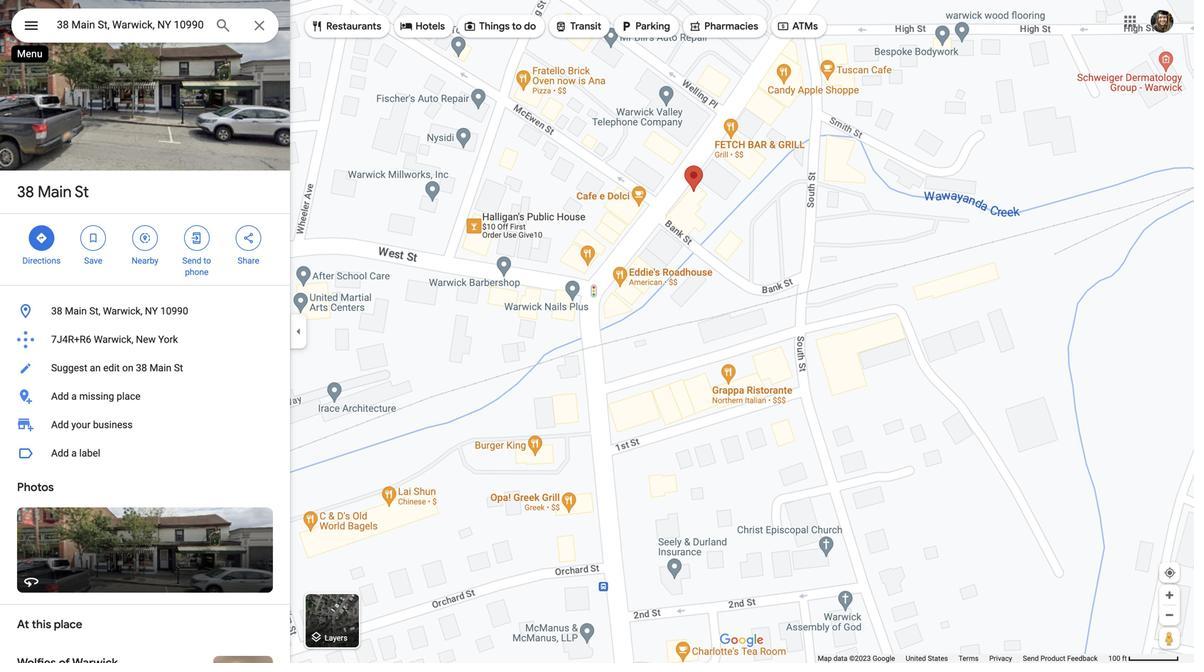 Task type: locate. For each thing, give the bounding box(es) containing it.
0 vertical spatial main
[[38, 182, 72, 202]]

1 horizontal spatial st
[[174, 362, 183, 374]]

©2023
[[849, 654, 871, 663]]

0 vertical spatial send
[[182, 256, 201, 266]]


[[464, 18, 476, 34]]

add down the suggest
[[51, 391, 69, 402]]

google account: giulia masi  
(giulia.masi@adept.ai) image
[[1151, 10, 1174, 33]]

warwick, inside button
[[103, 305, 143, 317]]

layers
[[325, 634, 348, 643]]

a
[[71, 391, 77, 402], [71, 447, 77, 459]]

7j4r+r6 warwick, new york
[[51, 334, 178, 345]]

zoom in image
[[1164, 590, 1175, 601]]

0 horizontal spatial to
[[204, 256, 211, 266]]

send for send product feedback
[[1023, 654, 1039, 663]]

100 ft
[[1109, 654, 1127, 663]]

1 vertical spatial add
[[51, 419, 69, 431]]

send
[[182, 256, 201, 266], [1023, 654, 1039, 663]]

38 for 38 main st, warwick, ny 10990
[[51, 305, 62, 317]]

add
[[51, 391, 69, 402], [51, 419, 69, 431], [51, 447, 69, 459]]

1 vertical spatial send
[[1023, 654, 1039, 663]]

0 horizontal spatial st
[[75, 182, 89, 202]]

to
[[512, 20, 522, 33], [204, 256, 211, 266]]

to left do
[[512, 20, 522, 33]]

0 horizontal spatial place
[[54, 617, 82, 632]]

 hotels
[[400, 18, 445, 34]]


[[242, 230, 255, 246]]

main up ''
[[38, 182, 72, 202]]

38 Main St, Warwick, NY 10990 field
[[11, 9, 279, 43]]

to inside the  things to do
[[512, 20, 522, 33]]

label
[[79, 447, 100, 459]]

directions
[[22, 256, 61, 266]]

new
[[136, 334, 156, 345]]

place down on at the left bottom of page
[[117, 391, 140, 402]]

1 vertical spatial 38
[[51, 305, 62, 317]]

add for add a missing place
[[51, 391, 69, 402]]

add left your
[[51, 419, 69, 431]]

ny
[[145, 305, 158, 317]]

2 a from the top
[[71, 447, 77, 459]]

1 horizontal spatial 38
[[51, 305, 62, 317]]

2 vertical spatial add
[[51, 447, 69, 459]]


[[139, 230, 151, 246]]

1 horizontal spatial place
[[117, 391, 140, 402]]

0 vertical spatial st
[[75, 182, 89, 202]]


[[190, 230, 203, 246]]

add for add a label
[[51, 447, 69, 459]]

missing
[[79, 391, 114, 402]]

send for send to phone
[[182, 256, 201, 266]]

1 horizontal spatial send
[[1023, 654, 1039, 663]]

footer
[[818, 654, 1109, 663]]

0 horizontal spatial send
[[182, 256, 201, 266]]

product
[[1041, 654, 1066, 663]]

1 add from the top
[[51, 391, 69, 402]]

0 vertical spatial a
[[71, 391, 77, 402]]

3 add from the top
[[51, 447, 69, 459]]

0 horizontal spatial 38
[[17, 182, 34, 202]]

0 vertical spatial to
[[512, 20, 522, 33]]

a left the missing
[[71, 391, 77, 402]]

send left "product"
[[1023, 654, 1039, 663]]

2 vertical spatial 38
[[136, 362, 147, 374]]

york
[[158, 334, 178, 345]]

38 up 7j4r+r6
[[51, 305, 62, 317]]

10990
[[160, 305, 188, 317]]

1 vertical spatial to
[[204, 256, 211, 266]]

at this place
[[17, 617, 82, 632]]

place right this
[[54, 617, 82, 632]]

1 vertical spatial st
[[174, 362, 183, 374]]

add left the "label"
[[51, 447, 69, 459]]

data
[[834, 654, 848, 663]]

warwick, right st,
[[103, 305, 143, 317]]

a left the "label"
[[71, 447, 77, 459]]

to up the phone
[[204, 256, 211, 266]]

38 for 38 main st
[[17, 182, 34, 202]]

main left st,
[[65, 305, 87, 317]]

38 right on at the left bottom of page
[[136, 362, 147, 374]]

1 vertical spatial warwick,
[[94, 334, 133, 345]]

edit
[[103, 362, 120, 374]]

1 a from the top
[[71, 391, 77, 402]]

0 vertical spatial 38
[[17, 182, 34, 202]]

suggest an edit on 38 main st button
[[0, 354, 290, 382]]

suggest
[[51, 362, 87, 374]]

1 horizontal spatial to
[[512, 20, 522, 33]]

footer containing map data ©2023 google
[[818, 654, 1109, 663]]

 search field
[[11, 9, 279, 45]]

nearby
[[132, 256, 158, 266]]

send up the phone
[[182, 256, 201, 266]]

38 main st, warwick, ny 10990
[[51, 305, 188, 317]]

38 up directions
[[17, 182, 34, 202]]

parking
[[636, 20, 670, 33]]

1 vertical spatial main
[[65, 305, 87, 317]]

send inside button
[[1023, 654, 1039, 663]]

2 add from the top
[[51, 419, 69, 431]]

do
[[524, 20, 536, 33]]

suggest an edit on 38 main st
[[51, 362, 183, 374]]

None field
[[57, 16, 203, 33]]

add your business link
[[0, 411, 290, 439]]

pharmacies
[[704, 20, 758, 33]]

0 vertical spatial place
[[117, 391, 140, 402]]

1 vertical spatial a
[[71, 447, 77, 459]]

send product feedback
[[1023, 654, 1098, 663]]

a for label
[[71, 447, 77, 459]]

restaurants
[[326, 20, 382, 33]]

st down york
[[174, 362, 183, 374]]

main for st,
[[65, 305, 87, 317]]

this
[[32, 617, 51, 632]]

united states button
[[906, 654, 948, 663]]

main
[[38, 182, 72, 202], [65, 305, 87, 317], [150, 362, 172, 374]]

main down york
[[150, 362, 172, 374]]

warwick, up edit
[[94, 334, 133, 345]]

st up 
[[75, 182, 89, 202]]

0 vertical spatial add
[[51, 391, 69, 402]]

0 vertical spatial warwick,
[[103, 305, 143, 317]]


[[777, 18, 790, 34]]

share
[[238, 256, 259, 266]]

show your location image
[[1164, 567, 1177, 579]]

38
[[17, 182, 34, 202], [51, 305, 62, 317], [136, 362, 147, 374]]

on
[[122, 362, 133, 374]]


[[23, 15, 40, 36]]

ft
[[1122, 654, 1127, 663]]

collapse side panel image
[[291, 324, 306, 339]]

add your business
[[51, 419, 133, 431]]

7j4r+r6 warwick, new york button
[[0, 326, 290, 354]]

st
[[75, 182, 89, 202], [174, 362, 183, 374]]

hotels
[[416, 20, 445, 33]]

 parking
[[620, 18, 670, 34]]

2 horizontal spatial 38
[[136, 362, 147, 374]]

place
[[117, 391, 140, 402], [54, 617, 82, 632]]

warwick,
[[103, 305, 143, 317], [94, 334, 133, 345]]


[[87, 230, 100, 246]]

send inside the send to phone
[[182, 256, 201, 266]]



Task type: describe. For each thing, give the bounding box(es) containing it.
map
[[818, 654, 832, 663]]

phone
[[185, 267, 209, 277]]

 atms
[[777, 18, 818, 34]]

main for st
[[38, 182, 72, 202]]

add a label
[[51, 447, 100, 459]]

terms
[[959, 654, 979, 663]]


[[400, 18, 413, 34]]

38 main st, warwick, ny 10990 button
[[0, 297, 290, 326]]


[[620, 18, 633, 34]]


[[689, 18, 702, 34]]

1 vertical spatial place
[[54, 617, 82, 632]]

38 main st main content
[[0, 0, 290, 663]]

terms button
[[959, 654, 979, 663]]

states
[[928, 654, 948, 663]]

atms
[[793, 20, 818, 33]]

send product feedback button
[[1023, 654, 1098, 663]]

to inside the send to phone
[[204, 256, 211, 266]]

united
[[906, 654, 926, 663]]

add for add your business
[[51, 419, 69, 431]]

warwick, inside button
[[94, 334, 133, 345]]

none field inside 38 main st, warwick, ny 10990 field
[[57, 16, 203, 33]]

st,
[[89, 305, 100, 317]]

7j4r+r6
[[51, 334, 91, 345]]

 pharmacies
[[689, 18, 758, 34]]

an
[[90, 362, 101, 374]]

united states
[[906, 654, 948, 663]]

privacy
[[989, 654, 1012, 663]]

save
[[84, 256, 102, 266]]

feedback
[[1067, 654, 1098, 663]]

add a missing place
[[51, 391, 140, 402]]

photos
[[17, 480, 54, 495]]

100 ft button
[[1109, 654, 1179, 663]]

business
[[93, 419, 133, 431]]

add a label button
[[0, 439, 290, 468]]

your
[[71, 419, 91, 431]]

at
[[17, 617, 29, 632]]

google
[[873, 654, 895, 663]]


[[311, 18, 323, 34]]

transit
[[570, 20, 601, 33]]

 transit
[[555, 18, 601, 34]]

map data ©2023 google
[[818, 654, 895, 663]]

2 vertical spatial main
[[150, 362, 172, 374]]

st inside suggest an edit on 38 main st button
[[174, 362, 183, 374]]

100
[[1109, 654, 1121, 663]]


[[35, 230, 48, 246]]

a for missing
[[71, 391, 77, 402]]

actions for 38 main st region
[[0, 214, 290, 285]]

 restaurants
[[311, 18, 382, 34]]

zoom out image
[[1164, 610, 1175, 621]]

google maps element
[[0, 0, 1194, 663]]

place inside "button"
[[117, 391, 140, 402]]

 button
[[11, 9, 51, 45]]

footer inside google maps element
[[818, 654, 1109, 663]]

 things to do
[[464, 18, 536, 34]]

send to phone
[[182, 256, 211, 277]]

show street view coverage image
[[1159, 628, 1180, 649]]

privacy button
[[989, 654, 1012, 663]]

38 main st
[[17, 182, 89, 202]]

add a missing place button
[[0, 382, 290, 411]]

things
[[479, 20, 510, 33]]


[[555, 18, 567, 34]]



Task type: vqa. For each thing, say whether or not it's contained in the screenshot.
All filters (1)
no



